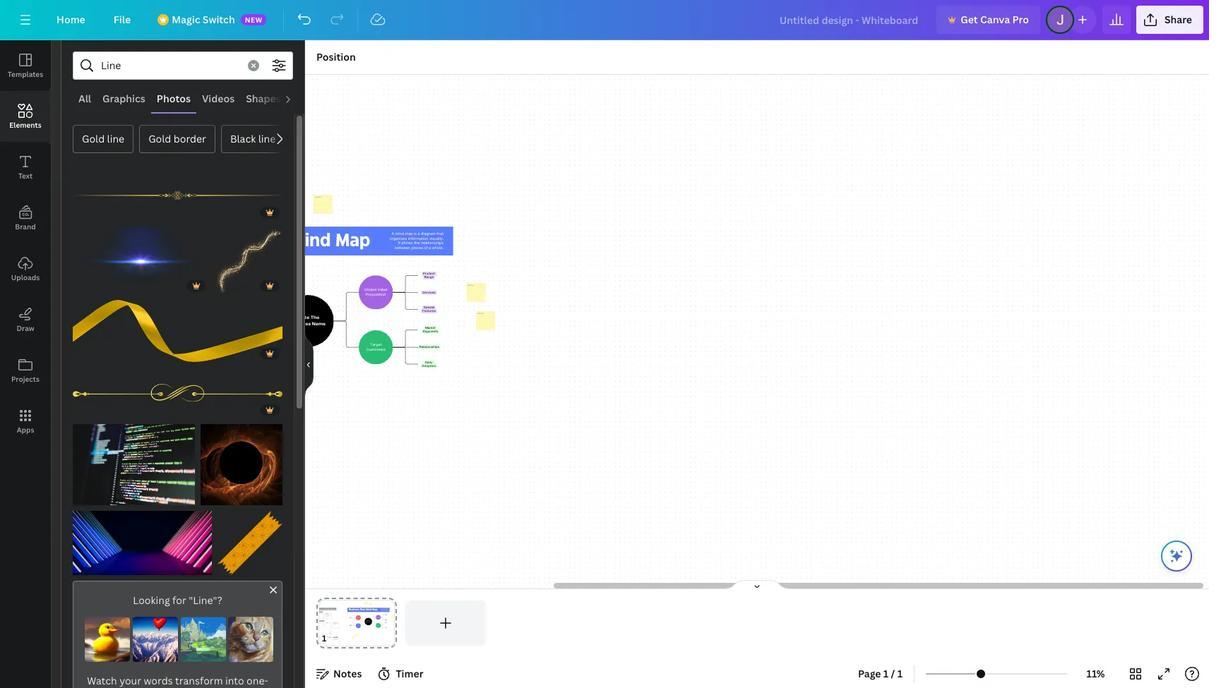 Task type: describe. For each thing, give the bounding box(es) containing it.
page 1 / 1
[[858, 668, 903, 681]]

main menu bar
[[0, 0, 1209, 40]]

black
[[230, 132, 256, 146]]

text
[[18, 171, 33, 181]]

timer
[[396, 668, 424, 681]]

2 1 from the left
[[898, 668, 903, 681]]

gold for gold border
[[148, 132, 171, 146]]

between
[[395, 246, 410, 250]]

position button
[[311, 46, 361, 69]]

that
[[437, 232, 444, 236]]

mind
[[395, 232, 404, 236]]

shapes button
[[240, 85, 287, 112]]

share
[[1165, 13, 1192, 26]]

early
[[425, 361, 433, 364]]

gold for gold line
[[82, 132, 105, 146]]

line for gold line
[[107, 132, 124, 146]]

golden yellow ribbon line art. png. image
[[73, 300, 283, 362]]

gold line
[[82, 132, 124, 146]]

a mind map is a diagram that organizes information visually. it shows the relationships between pieces of a whole.
[[390, 232, 444, 250]]

projects
[[11, 374, 40, 384]]

map
[[405, 232, 413, 236]]

of
[[424, 246, 428, 250]]

special features
[[422, 307, 436, 313]]

market
[[425, 327, 436, 330]]

Design title text field
[[768, 6, 931, 34]]

notes
[[333, 668, 362, 681]]

audio
[[292, 92, 321, 105]]

into
[[225, 675, 244, 688]]

text button
[[0, 142, 51, 193]]

shapes
[[246, 92, 281, 105]]

visually.
[[429, 236, 444, 241]]

new
[[245, 15, 263, 25]]

is
[[414, 232, 417, 236]]

draw
[[17, 324, 34, 333]]

relationships
[[421, 241, 444, 246]]

services
[[423, 291, 435, 294]]

black line button
[[221, 125, 285, 153]]

golden swirl divider image
[[73, 368, 283, 419]]

timer button
[[373, 663, 429, 686]]

luminous abstract sparkling blue lined image
[[73, 227, 209, 295]]

"line"?
[[189, 594, 222, 608]]

photos button
[[151, 85, 196, 112]]

apps button
[[0, 396, 51, 447]]

black line
[[230, 132, 276, 146]]

videos
[[202, 92, 235, 105]]

Search elements search field
[[101, 52, 239, 79]]

all button
[[73, 85, 97, 112]]

1 1 from the left
[[884, 668, 889, 681]]

product
[[423, 273, 435, 276]]

it
[[398, 241, 400, 246]]

untitled media image for monitor displaying lines of code image
[[201, 424, 283, 506]]

hide pages image
[[723, 580, 791, 591]]

gold border
[[148, 132, 206, 146]]

watch your words transform into one-
[[87, 675, 268, 689]]

graphics button
[[97, 85, 151, 112]]

relationships
[[419, 346, 439, 349]]

11% button
[[1073, 663, 1119, 686]]

11%
[[1087, 668, 1105, 681]]

videos button
[[196, 85, 240, 112]]

templates button
[[0, 40, 51, 91]]

draw button
[[0, 295, 51, 345]]

the
[[414, 241, 420, 246]]

photos
[[157, 92, 191, 105]]

shows
[[401, 241, 413, 246]]

futuristic sci-fi  stage scene for background image
[[73, 512, 212, 576]]

projects button
[[0, 345, 51, 396]]

side panel tab list
[[0, 40, 51, 447]]

early adopters
[[422, 361, 436, 368]]



Task type: vqa. For each thing, say whether or not it's contained in the screenshot.
"/"
yes



Task type: locate. For each thing, give the bounding box(es) containing it.
page
[[858, 668, 881, 681]]

gold inside 'button'
[[148, 132, 171, 146]]

canva
[[980, 13, 1010, 26]]

0 horizontal spatial line
[[107, 132, 124, 146]]

1 horizontal spatial a
[[429, 246, 431, 250]]

looking
[[133, 594, 170, 608]]

file
[[114, 13, 131, 26]]

looking for "line"?
[[133, 594, 222, 608]]

information
[[408, 236, 428, 241]]

magic
[[172, 13, 200, 26]]

1 horizontal spatial gold
[[148, 132, 171, 146]]

uploads button
[[0, 244, 51, 295]]

line for black line
[[258, 132, 276, 146]]

wavy line gold glitter image
[[214, 227, 283, 295]]

1 horizontal spatial 1
[[898, 668, 903, 681]]

features
[[422, 310, 436, 313]]

1 horizontal spatial line
[[258, 132, 276, 146]]

line right black
[[258, 132, 276, 146]]

0 horizontal spatial a
[[418, 232, 420, 236]]

border
[[174, 132, 206, 146]]

organizes
[[390, 236, 407, 241]]

brand button
[[0, 193, 51, 244]]

special
[[424, 307, 434, 310]]

gold inside button
[[82, 132, 105, 146]]

1 left /
[[884, 668, 889, 681]]

get canva pro
[[961, 13, 1029, 26]]

1 gold from the left
[[82, 132, 105, 146]]

graphics
[[102, 92, 145, 105]]

a right of
[[429, 246, 431, 250]]

hide image
[[304, 331, 314, 398]]

a right the is
[[418, 232, 420, 236]]

switch
[[203, 13, 235, 26]]

group
[[73, 170, 283, 221], [214, 218, 283, 295], [73, 227, 209, 295], [73, 292, 283, 362], [73, 359, 283, 419], [73, 416, 195, 506], [201, 416, 283, 506], [73, 503, 212, 576], [218, 503, 283, 576]]

line
[[107, 132, 124, 146], [258, 132, 276, 146]]

golden luxury decoration filigree line image
[[73, 170, 283, 221]]

0 horizontal spatial gold
[[82, 132, 105, 146]]

position
[[316, 50, 356, 64]]

words
[[144, 675, 173, 688]]

uploads
[[11, 273, 40, 283]]

your
[[119, 675, 141, 688]]

monitor displaying lines of code image
[[73, 424, 195, 506]]

get canva pro button
[[937, 6, 1040, 34]]

Page title text field
[[333, 632, 338, 646]]

diagram
[[421, 232, 436, 236]]

home link
[[45, 6, 97, 34]]

0 vertical spatial untitled media image
[[201, 424, 283, 506]]

pieces
[[411, 246, 423, 250]]

a
[[392, 232, 394, 236]]

canva assistant image
[[1168, 548, 1185, 565]]

file button
[[102, 6, 142, 34]]

line down graphics button
[[107, 132, 124, 146]]

one-
[[247, 675, 268, 688]]

for
[[172, 594, 186, 608]]

1
[[884, 668, 889, 681], [898, 668, 903, 681]]

page 1 image
[[316, 601, 397, 646]]

range
[[424, 276, 434, 279]]

segments
[[423, 331, 438, 334]]

0 vertical spatial a
[[418, 232, 420, 236]]

templates
[[8, 69, 43, 79]]

transform
[[175, 675, 223, 688]]

watch
[[87, 675, 117, 688]]

whole.
[[432, 246, 444, 250]]

a
[[418, 232, 420, 236], [429, 246, 431, 250]]

1 vertical spatial untitled media image
[[218, 512, 283, 576]]

audio button
[[287, 85, 326, 112]]

untitled media image for futuristic sci-fi  stage scene for background image
[[218, 512, 283, 576]]

gold
[[82, 132, 105, 146], [148, 132, 171, 146]]

0 horizontal spatial 1
[[884, 668, 889, 681]]

1 vertical spatial a
[[429, 246, 431, 250]]

notes button
[[311, 663, 368, 686]]

gold line button
[[73, 125, 134, 153]]

home
[[57, 13, 85, 26]]

all
[[78, 92, 91, 105]]

1 line from the left
[[107, 132, 124, 146]]

market segments
[[423, 327, 438, 334]]

/
[[891, 668, 895, 681]]

gold border button
[[139, 125, 215, 153]]

get
[[961, 13, 978, 26]]

adopters
[[422, 365, 436, 368]]

2 line from the left
[[258, 132, 276, 146]]

untitled media image
[[201, 424, 283, 506], [218, 512, 283, 576]]

share button
[[1137, 6, 1204, 34]]

1 right /
[[898, 668, 903, 681]]

elements
[[9, 120, 41, 130]]

elements button
[[0, 91, 51, 142]]

magic switch
[[172, 13, 235, 26]]

brand
[[15, 222, 36, 232]]

2 gold from the left
[[148, 132, 171, 146]]

apps
[[17, 425, 34, 435]]

pro
[[1013, 13, 1029, 26]]

gold down all button
[[82, 132, 105, 146]]

gold left border
[[148, 132, 171, 146]]



